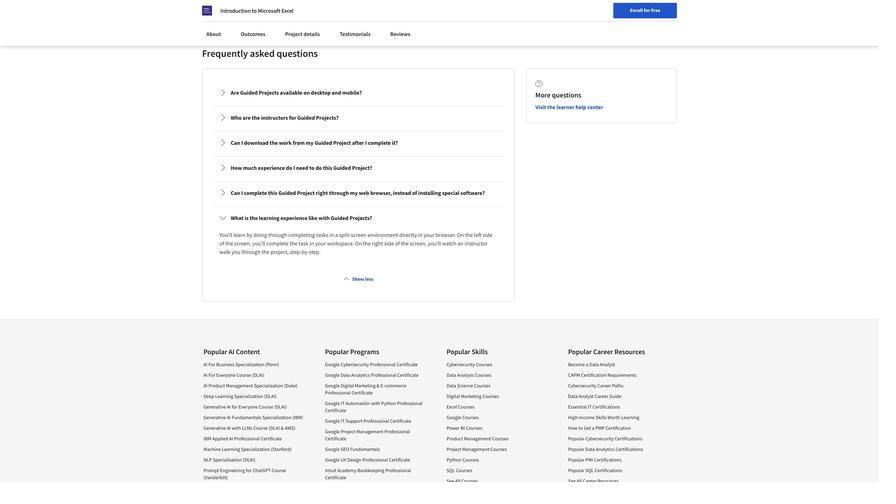 Task type: vqa. For each thing, say whether or not it's contained in the screenshot.
Microsoft
yes



Task type: locate. For each thing, give the bounding box(es) containing it.
1 vertical spatial fundamentals
[[350, 447, 380, 453]]

from
[[293, 139, 305, 146]]

popular left 'programs' on the left bottom
[[325, 348, 349, 356]]

certifications down popular pmi certifications link
[[595, 468, 622, 474]]

0 vertical spatial fundamentals
[[232, 415, 262, 421]]

projects? inside dropdown button
[[316, 114, 339, 121]]

for left business
[[209, 362, 215, 368]]

for up deep
[[209, 372, 215, 379]]

courses up digital marketing courses link
[[474, 383, 491, 389]]

guide
[[610, 393, 622, 400]]

learning for machine learning specialization (stanford)
[[222, 447, 240, 453]]

0 horizontal spatial with
[[232, 425, 241, 432]]

0 horizontal spatial python
[[381, 401, 396, 407]]

generative ai fundamentals specialization (ibm)
[[204, 415, 303, 421]]

with left llms
[[232, 425, 241, 432]]

1 sql from the left
[[447, 468, 455, 474]]

chatgpt
[[253, 468, 271, 474]]

certifications for popular cybersecurity certifications
[[615, 436, 642, 442]]

i left need
[[293, 164, 295, 172]]

google cybersecurity professional certificate link
[[325, 362, 418, 368]]

0 horizontal spatial screen,
[[234, 240, 251, 247]]

projects
[[259, 89, 279, 96]]

google inside google project management professional certificate
[[325, 429, 340, 435]]

2 vertical spatial generative
[[204, 425, 226, 432]]

0 vertical spatial through
[[329, 190, 349, 197]]

2 horizontal spatial to
[[579, 425, 583, 432]]

become a data analyst link
[[568, 362, 615, 368]]

1 horizontal spatial do
[[316, 164, 322, 172]]

courses up power bi courses link
[[462, 415, 479, 421]]

1 horizontal spatial analytics
[[596, 447, 615, 453]]

popular for popular cybersecurity certifications
[[568, 436, 585, 442]]

career for cybersecurity
[[598, 383, 611, 389]]

3 generative from the top
[[204, 425, 226, 432]]

complete up project,
[[267, 240, 289, 247]]

0 horizontal spatial projects?
[[316, 114, 339, 121]]

ai product management specialization (duke)
[[204, 383, 298, 389]]

popular up popular pmi certifications
[[568, 447, 585, 453]]

are guided projects available on desktop and mobile?
[[231, 89, 362, 96]]

1 horizontal spatial excel
[[447, 404, 457, 410]]

i right after
[[365, 139, 367, 146]]

analyst up capm certification requirements link
[[600, 362, 615, 368]]

career down cybersecurity career paths link
[[595, 393, 609, 400]]

0 vertical spatial analytics
[[351, 372, 370, 379]]

i left download
[[241, 139, 243, 146]]

1 for from the top
[[209, 362, 215, 368]]

cybersecurity
[[341, 362, 369, 368], [447, 362, 475, 368], [568, 383, 597, 389], [586, 436, 614, 442]]

courses up data analysis courses
[[476, 362, 493, 368]]

through
[[329, 190, 349, 197], [268, 232, 287, 239], [242, 249, 261, 256]]

python
[[381, 401, 396, 407], [447, 457, 462, 463]]

data up essential
[[568, 393, 578, 400]]

1 vertical spatial generative
[[204, 415, 226, 421]]

certificate inside 'google digital marketing & e-commerce professional certificate'
[[352, 390, 373, 396]]

science
[[457, 383, 473, 389]]

learner
[[557, 104, 575, 111]]

essential
[[568, 404, 587, 410]]

certificate inside google project management professional certificate
[[325, 436, 346, 442]]

list containing google cybersecurity professional certificate
[[325, 361, 426, 482]]

0 vertical spatial with
[[319, 215, 330, 222]]

with inside google it automation with python professional certificate
[[371, 401, 380, 407]]

0 vertical spatial career
[[593, 348, 613, 356]]

details
[[304, 30, 320, 37]]

1 horizontal spatial &
[[377, 383, 380, 389]]

project left details at the top of page
[[285, 30, 303, 37]]

0 vertical spatial analyst
[[600, 362, 615, 368]]

list for popular ai content
[[204, 361, 305, 482]]

machine
[[204, 447, 221, 453]]

2 can from the top
[[231, 190, 240, 197]]

0 vertical spatial can
[[231, 139, 240, 146]]

list containing ai for business specialization (penn)
[[204, 361, 305, 482]]

this
[[323, 164, 332, 172], [268, 190, 277, 197]]

google seo fundamentals link
[[325, 447, 380, 453]]

specialization down ai product management specialization (duke)
[[234, 393, 263, 400]]

list containing become a data analyst
[[568, 361, 669, 482]]

1 horizontal spatial how
[[568, 425, 578, 432]]

professional for google data analytics professional certificate
[[371, 372, 396, 379]]

through right the you
[[242, 249, 261, 256]]

career
[[593, 348, 613, 356], [598, 383, 611, 389], [595, 393, 609, 400]]

it inside google it automation with python professional certificate
[[341, 401, 345, 407]]

popular for popular data analytics certifications
[[568, 447, 585, 453]]

1 horizontal spatial everyone
[[239, 404, 258, 410]]

2 vertical spatial to
[[579, 425, 583, 432]]

1 horizontal spatial python
[[447, 457, 462, 463]]

management
[[226, 383, 253, 389], [356, 429, 384, 435], [464, 436, 491, 442], [462, 447, 490, 453]]

google it automation with python professional certificate link
[[325, 401, 423, 414]]

it?
[[392, 139, 398, 146]]

sql down python courses link
[[447, 468, 455, 474]]

analyst
[[600, 362, 615, 368], [579, 393, 594, 400]]

footer
[[0, 319, 879, 482]]

course for llms
[[253, 425, 268, 432]]

the inside dropdown button
[[270, 139, 278, 146]]

generative ai with llms course (dlai & aws)
[[204, 425, 296, 432]]

0 vertical spatial my
[[306, 139, 314, 146]]

seo
[[341, 447, 349, 453]]

1 generative from the top
[[204, 404, 226, 410]]

1 vertical spatial how
[[568, 425, 578, 432]]

introduction to microsoft excel
[[221, 7, 294, 14]]

analyst up essential it certifications link on the right of page
[[579, 393, 594, 400]]

workspace.
[[327, 240, 354, 247]]

project left after
[[333, 139, 351, 146]]

can up what
[[231, 190, 240, 197]]

professional down the google it support professional certificate link
[[385, 429, 410, 435]]

0 horizontal spatial in
[[310, 240, 314, 247]]

how inside dropdown button
[[231, 164, 242, 172]]

list item
[[447, 478, 548, 482], [568, 478, 669, 482]]

2 do from the left
[[316, 164, 322, 172]]

for right instructors
[[289, 114, 296, 121]]

walk
[[219, 249, 231, 256]]

2 horizontal spatial through
[[329, 190, 349, 197]]

list for popular career resources
[[568, 361, 669, 482]]

can left download
[[231, 139, 240, 146]]

footer containing popular ai content
[[0, 319, 879, 482]]

0 horizontal spatial everyone
[[216, 372, 236, 379]]

1 horizontal spatial this
[[323, 164, 332, 172]]

course up "generative ai fundamentals specialization (ibm)"
[[259, 404, 273, 410]]

2 vertical spatial with
[[232, 425, 241, 432]]

professional up automation
[[325, 390, 351, 396]]

None search field
[[101, 4, 270, 19]]

google for google courses
[[447, 415, 461, 421]]

0 vertical spatial for
[[209, 362, 215, 368]]

0 vertical spatial &
[[377, 383, 380, 389]]

google for google seo fundamentals
[[325, 447, 340, 453]]

0 vertical spatial excel
[[281, 7, 294, 14]]

0 horizontal spatial your
[[315, 240, 326, 247]]

the down you'll
[[225, 240, 233, 247]]

2 for from the top
[[209, 372, 215, 379]]

it left automation
[[341, 401, 345, 407]]

professional down llms
[[234, 436, 260, 442]]

google inside google it automation with python professional certificate
[[325, 401, 340, 407]]

capm
[[568, 372, 580, 379]]

certifications up high-income skills worth learning
[[593, 404, 620, 410]]

0 vertical spatial to
[[252, 7, 257, 14]]

an
[[458, 240, 464, 247]]

to right need
[[309, 164, 315, 172]]

1 vertical spatial side
[[384, 240, 394, 247]]

1 vertical spatial python
[[447, 457, 462, 463]]

how much experience do i need to do this guided project?
[[231, 164, 372, 172]]

(duke)
[[284, 383, 298, 389]]

1 horizontal spatial a
[[586, 362, 589, 368]]

skills up the cybersecurity courses
[[472, 348, 488, 356]]

0 vertical spatial skills
[[472, 348, 488, 356]]

you'll
[[252, 240, 265, 247], [428, 240, 441, 247]]

1 vertical spatial analytics
[[596, 447, 615, 453]]

who are the instructors for guided projects? button
[[214, 108, 503, 128]]

learning
[[215, 393, 233, 400], [621, 415, 639, 421], [222, 447, 240, 453]]

learning
[[259, 215, 279, 222]]

1 horizontal spatial side
[[483, 232, 493, 239]]

0 horizontal spatial fundamentals
[[232, 415, 262, 421]]

popular for popular sql certifications
[[568, 468, 585, 474]]

intuit academy bookkeeping professional certificate link
[[325, 468, 411, 481]]

for left the chatgpt
[[246, 468, 252, 474]]

0 vertical spatial on
[[457, 232, 464, 239]]

paths
[[612, 383, 624, 389]]

everyone down business
[[216, 372, 236, 379]]

digital inside 'google digital marketing & e-commerce professional certificate'
[[341, 383, 354, 389]]

of up "walk" at the bottom left
[[219, 240, 224, 247]]

with inside 'dropdown button'
[[319, 215, 330, 222]]

i inside how much experience do i need to do this guided project? dropdown button
[[293, 164, 295, 172]]

google for google it support professional certificate
[[325, 418, 340, 425]]

generative for generative ai for everyone course (dlai)
[[204, 404, 226, 410]]

1 horizontal spatial list item
[[568, 478, 669, 482]]

1 vertical spatial complete
[[244, 190, 267, 197]]

a inside you'll learn by doing through completing tasks in a split-screen environment directly in your browser. on the left side of the screen, you'll complete the task in your workspace. on the right side of the screen, you'll watch an instructor walk you through the project, step-by-step.
[[335, 232, 338, 239]]

1 horizontal spatial product
[[447, 436, 463, 442]]

1 vertical spatial on
[[355, 240, 362, 247]]

2 horizontal spatial of
[[412, 190, 417, 197]]

guided left project? on the left top
[[333, 164, 351, 172]]

deep learning specialization (dlai) link
[[204, 393, 277, 400]]

who are the instructors for guided projects?
[[231, 114, 339, 121]]

experience right much
[[258, 164, 285, 172]]

list item for skills
[[447, 478, 548, 482]]

right up like
[[316, 190, 328, 197]]

popular for popular skills
[[447, 348, 470, 356]]

1 vertical spatial this
[[268, 190, 277, 197]]

1 vertical spatial with
[[371, 401, 380, 407]]

0 vertical spatial a
[[335, 232, 338, 239]]

course for chatgpt
[[272, 468, 286, 474]]

1 list item from the left
[[447, 478, 548, 482]]

certificate for google data analytics professional certificate
[[397, 372, 419, 379]]

1 vertical spatial digital
[[447, 393, 460, 400]]

everyone up generative ai fundamentals specialization (ibm) "link"
[[239, 404, 258, 410]]

professional up bookkeeping
[[362, 457, 388, 463]]

right inside dropdown button
[[316, 190, 328, 197]]

1 can from the top
[[231, 139, 240, 146]]

python down e-
[[381, 401, 396, 407]]

1 vertical spatial experience
[[281, 215, 308, 222]]

can inside dropdown button
[[231, 190, 240, 197]]

0 horizontal spatial a
[[335, 232, 338, 239]]

2 generative from the top
[[204, 415, 226, 421]]

digital marketing courses link
[[447, 393, 499, 400]]

power
[[447, 425, 460, 432]]

is
[[245, 215, 249, 222]]

1 vertical spatial projects?
[[350, 215, 372, 222]]

1 vertical spatial product
[[447, 436, 463, 442]]

0 horizontal spatial sql
[[447, 468, 455, 474]]

enroll
[[630, 7, 643, 13]]

it for popular career resources
[[588, 404, 592, 410]]

for left free
[[644, 7, 650, 13]]

& left e-
[[377, 383, 380, 389]]

right down "environment"
[[372, 240, 383, 247]]

right inside you'll learn by doing through completing tasks in a split-screen environment directly in your browser. on the left side of the screen, you'll complete the task in your workspace. on the right side of the screen, you'll watch an instructor walk you through the project, step-by-step.
[[372, 240, 383, 247]]

marketing down the google data analytics professional certificate link
[[355, 383, 376, 389]]

do left need
[[286, 164, 292, 172]]

e-
[[381, 383, 385, 389]]

certificate inside intuit academy bookkeeping professional certificate
[[325, 475, 346, 481]]

to for how
[[579, 425, 583, 432]]

can inside dropdown button
[[231, 139, 240, 146]]

popular data analytics certifications
[[568, 447, 643, 453]]

course inside "prompt engineering for chatgpt course (vanderbilt)"
[[272, 468, 286, 474]]

a right get
[[592, 425, 595, 432]]

side down "environment"
[[384, 240, 394, 247]]

&
[[377, 383, 380, 389], [281, 425, 284, 432]]

project inside google project management professional certificate
[[341, 429, 355, 435]]

certificate for google it support professional certificate
[[390, 418, 411, 425]]

essential it certifications link
[[568, 404, 620, 410]]

(dlai)
[[252, 372, 264, 379], [264, 393, 277, 400], [274, 404, 287, 410], [243, 457, 255, 463]]

fundamentals for seo
[[350, 447, 380, 453]]

certifications for popular pmi certifications
[[594, 457, 622, 463]]

guided right are
[[240, 89, 258, 96]]

complete down much
[[244, 190, 267, 197]]

list
[[211, 80, 506, 264], [204, 361, 305, 482], [325, 361, 426, 482], [447, 361, 548, 482], [568, 361, 669, 482]]

certificate for ibm applied ai professional certificate
[[261, 436, 282, 442]]

2 horizontal spatial a
[[592, 425, 595, 432]]

available
[[280, 89, 302, 96]]

project inside dropdown button
[[333, 139, 351, 146]]

analytics
[[351, 372, 370, 379], [596, 447, 615, 453]]

0 vertical spatial right
[[316, 190, 328, 197]]

marketing
[[355, 383, 376, 389], [461, 393, 482, 400]]

1 vertical spatial a
[[586, 362, 589, 368]]

0 horizontal spatial marketing
[[355, 383, 376, 389]]

professional inside google project management professional certificate
[[385, 429, 410, 435]]

1 horizontal spatial in
[[330, 232, 334, 239]]

0 vertical spatial learning
[[215, 393, 233, 400]]

my inside dropdown button
[[350, 190, 358, 197]]

can i download the work from my guided project after i complete it? button
[[214, 133, 503, 153]]

management up deep learning specialization (dlai) link
[[226, 383, 253, 389]]

project inside dropdown button
[[297, 190, 315, 197]]

1 you'll from the left
[[252, 240, 265, 247]]

0 vertical spatial projects?
[[316, 114, 339, 121]]

you'll down 'browser.'
[[428, 240, 441, 247]]

2 vertical spatial a
[[592, 425, 595, 432]]

1 vertical spatial your
[[315, 240, 326, 247]]

engineering
[[220, 468, 245, 474]]

can i complete this guided project right through my web browser, instead of installing special software? button
[[214, 183, 503, 203]]

2 vertical spatial career
[[595, 393, 609, 400]]

google project management professional certificate link
[[325, 429, 410, 442]]

data left analysis
[[447, 372, 456, 379]]

1 vertical spatial &
[[281, 425, 284, 432]]

intuit
[[325, 468, 336, 474]]

(stanford)
[[271, 447, 292, 453]]

list containing cybersecurity courses
[[447, 361, 548, 482]]

1 vertical spatial career
[[598, 383, 611, 389]]

your down the tasks
[[315, 240, 326, 247]]

0 horizontal spatial on
[[355, 240, 362, 247]]

professional up e-
[[371, 372, 396, 379]]

google courses link
[[447, 415, 479, 421]]

skills up pmp
[[596, 415, 607, 421]]

guided inside who are the instructors for guided projects? dropdown button
[[297, 114, 315, 121]]

how down high-
[[568, 425, 578, 432]]

skills
[[472, 348, 488, 356], [596, 415, 607, 421]]

1 horizontal spatial questions
[[552, 91, 581, 99]]

1 horizontal spatial with
[[319, 215, 330, 222]]

popular down get
[[568, 436, 585, 442]]

0 horizontal spatial excel
[[281, 7, 294, 14]]

google inside 'google digital marketing & e-commerce professional certificate'
[[325, 383, 340, 389]]

2 vertical spatial through
[[242, 249, 261, 256]]

can for can i download the work from my guided project after i complete it?
[[231, 139, 240, 146]]

0 horizontal spatial analytics
[[351, 372, 370, 379]]

in right directly
[[418, 232, 423, 239]]

popular ai content
[[204, 348, 260, 356]]

certification up cybersecurity career paths
[[581, 372, 607, 379]]

google for google it automation with python professional certificate
[[325, 401, 340, 407]]

management down the google it support professional certificate link
[[356, 429, 384, 435]]

career up become a data analyst "link"
[[593, 348, 613, 356]]

more
[[536, 91, 551, 99]]

project down support
[[341, 429, 355, 435]]

professional inside intuit academy bookkeeping professional certificate
[[386, 468, 411, 474]]

0 horizontal spatial through
[[242, 249, 261, 256]]

to left 'microsoft'
[[252, 7, 257, 14]]

python inside google it automation with python professional certificate
[[381, 401, 396, 407]]

1 horizontal spatial my
[[350, 190, 358, 197]]

get
[[584, 425, 591, 432]]

google for google project management professional certificate
[[325, 429, 340, 435]]

your left 'browser.'
[[424, 232, 435, 239]]

courses down python courses link
[[456, 468, 473, 474]]

2 horizontal spatial with
[[371, 401, 380, 407]]

for
[[644, 7, 650, 13], [289, 114, 296, 121], [232, 404, 238, 410], [246, 468, 252, 474]]

i up what
[[241, 190, 243, 197]]

popular up business
[[204, 348, 227, 356]]

popular pmi certifications
[[568, 457, 622, 463]]

2 list item from the left
[[568, 478, 669, 482]]

guided up what is the learning experience like with guided projects?
[[278, 190, 296, 197]]

certifications down popular data analytics certifications link
[[594, 457, 622, 463]]

digital marketing courses
[[447, 393, 499, 400]]

on
[[304, 89, 310, 96]]

course right the chatgpt
[[272, 468, 286, 474]]

google digital marketing & e-commerce professional certificate link
[[325, 383, 407, 396]]

product up deep
[[209, 383, 225, 389]]

this right need
[[323, 164, 332, 172]]

projects? down desktop
[[316, 114, 339, 121]]

2 vertical spatial complete
[[267, 240, 289, 247]]

& inside 'google digital marketing & e-commerce professional certificate'
[[377, 383, 380, 389]]

product down power at the right bottom
[[447, 436, 463, 442]]

2 vertical spatial learning
[[222, 447, 240, 453]]

google for google data analytics professional certificate
[[325, 372, 340, 379]]

the right visit
[[547, 104, 556, 111]]

1 vertical spatial skills
[[596, 415, 607, 421]]

projects? up screen
[[350, 215, 372, 222]]

projects? inside 'dropdown button'
[[350, 215, 372, 222]]

analytics down the popular cybersecurity certifications link
[[596, 447, 615, 453]]

popular for popular programs
[[325, 348, 349, 356]]

certificate inside google it automation with python professional certificate
[[325, 408, 346, 414]]

support
[[346, 418, 363, 425]]

1 vertical spatial can
[[231, 190, 240, 197]]

0 horizontal spatial how
[[231, 164, 242, 172]]

list item for career
[[568, 478, 669, 482]]

do right need
[[316, 164, 322, 172]]

1 horizontal spatial you'll
[[428, 240, 441, 247]]

of right 'instead'
[[412, 190, 417, 197]]

(dlai
[[269, 425, 280, 432]]

1 horizontal spatial digital
[[447, 393, 460, 400]]

professional for ibm applied ai professional certificate
[[234, 436, 260, 442]]

1 vertical spatial my
[[350, 190, 358, 197]]

to inside how much experience do i need to do this guided project? dropdown button
[[309, 164, 315, 172]]

1 vertical spatial analyst
[[579, 393, 594, 400]]

show
[[352, 276, 364, 283]]

everyone
[[216, 372, 236, 379], [239, 404, 258, 410]]

(vanderbilt)
[[204, 475, 228, 481]]

guided
[[240, 89, 258, 96], [297, 114, 315, 121], [315, 139, 332, 146], [333, 164, 351, 172], [278, 190, 296, 197], [331, 215, 349, 222]]

through inside dropdown button
[[329, 190, 349, 197]]

desktop
[[311, 89, 331, 96]]

google for google digital marketing & e-commerce professional certificate
[[325, 383, 340, 389]]



Task type: describe. For each thing, give the bounding box(es) containing it.
complete inside you'll learn by doing through completing tasks in a split-screen environment directly in your browser. on the left side of the screen, you'll complete the task in your workspace. on the right side of the screen, you'll watch an instructor walk you through the project, step-by-step.
[[267, 240, 289, 247]]

courses down the project management courses link
[[463, 457, 479, 463]]

0 horizontal spatial side
[[384, 240, 394, 247]]

visit
[[536, 104, 546, 111]]

list for popular programs
[[325, 361, 426, 482]]

1 horizontal spatial of
[[395, 240, 400, 247]]

0 vertical spatial side
[[483, 232, 493, 239]]

pmp
[[596, 425, 605, 432]]

management inside google project management professional certificate
[[356, 429, 384, 435]]

popular for popular ai content
[[204, 348, 227, 356]]

popular cybersecurity certifications
[[568, 436, 642, 442]]

specialization up (dlai
[[263, 415, 291, 421]]

1 do from the left
[[286, 164, 292, 172]]

data down popular programs
[[341, 372, 350, 379]]

special
[[442, 190, 460, 197]]

0 vertical spatial this
[[323, 164, 332, 172]]

the inside 'dropdown button'
[[250, 215, 258, 222]]

project up the python courses
[[447, 447, 461, 453]]

by
[[247, 232, 252, 239]]

guided inside what is the learning experience like with guided projects? 'dropdown button'
[[331, 215, 349, 222]]

courses up product management courses link
[[466, 425, 482, 432]]

professional inside google it automation with python professional certificate
[[397, 401, 423, 407]]

marketing inside 'google digital marketing & e-commerce professional certificate'
[[355, 383, 376, 389]]

for for everyone
[[209, 372, 215, 379]]

step-
[[290, 249, 302, 256]]

cybersecurity down popular programs
[[341, 362, 369, 368]]

browser.
[[436, 232, 456, 239]]

project details
[[285, 30, 320, 37]]

(ibm)
[[292, 415, 303, 421]]

google seo fundamentals
[[325, 447, 380, 453]]

popular for popular pmi certifications
[[568, 457, 585, 463]]

google for google cybersecurity professional certificate
[[325, 362, 340, 368]]

guided inside how much experience do i need to do this guided project? dropdown button
[[333, 164, 351, 172]]

generative for generative ai fundamentals specialization (ibm)
[[204, 415, 226, 421]]

instructors
[[261, 114, 288, 121]]

certificate for google project management professional certificate
[[325, 436, 346, 442]]

(dlai) down machine learning specialization (stanford)
[[243, 457, 255, 463]]

can i complete this guided project right through my web browser, instead of installing special software?
[[231, 190, 485, 197]]

analytics for certifications
[[596, 447, 615, 453]]

management down product management courses link
[[462, 447, 490, 453]]

ux
[[341, 457, 346, 463]]

prompt engineering for chatgpt course (vanderbilt) link
[[204, 468, 286, 481]]

professional for google project management professional certificate
[[385, 429, 410, 435]]

1 horizontal spatial through
[[268, 232, 287, 239]]

1 vertical spatial questions
[[552, 91, 581, 99]]

ai for business specialization (penn) link
[[204, 362, 279, 368]]

worth
[[608, 415, 620, 421]]

professional up google data analytics professional certificate
[[370, 362, 396, 368]]

specialization down (penn)
[[254, 383, 283, 389]]

professional for intuit academy bookkeeping professional certificate
[[386, 468, 411, 474]]

google data analytics professional certificate link
[[325, 372, 419, 379]]

prompt engineering for chatgpt course (vanderbilt)
[[204, 468, 286, 481]]

specialization down ibm applied ai professional certificate
[[241, 447, 270, 453]]

it for popular programs
[[341, 418, 345, 425]]

data up pmi
[[586, 447, 595, 453]]

power bi courses link
[[447, 425, 482, 432]]

can for can i complete this guided project right through my web browser, instead of installing special software?
[[231, 190, 240, 197]]

left
[[474, 232, 482, 239]]

excel courses
[[447, 404, 475, 410]]

google project management professional certificate
[[325, 429, 410, 442]]

for inside "prompt engineering for chatgpt course (vanderbilt)"
[[246, 468, 252, 474]]

professional for google ux design professional certificate
[[362, 457, 388, 463]]

are
[[231, 89, 239, 96]]

cybersecurity down how to get a pmp certification
[[586, 436, 614, 442]]

the down screen
[[363, 240, 371, 247]]

coursera project network image
[[202, 6, 212, 16]]

sql courses
[[447, 468, 473, 474]]

data up capm certification requirements link
[[590, 362, 599, 368]]

popular sql certifications
[[568, 468, 622, 474]]

0 vertical spatial certification
[[581, 372, 607, 379]]

project management courses link
[[447, 447, 507, 453]]

ai for everyone course (dlai) link
[[204, 372, 264, 379]]

(dlai) up (dlai
[[274, 404, 287, 410]]

complete inside dropdown button
[[244, 190, 267, 197]]

more questions
[[536, 91, 581, 99]]

by-
[[302, 249, 309, 256]]

the left project,
[[262, 249, 269, 256]]

software?
[[461, 190, 485, 197]]

1 vertical spatial excel
[[447, 404, 457, 410]]

courses up google courses link
[[458, 404, 475, 410]]

applied
[[212, 436, 228, 442]]

complete inside dropdown button
[[368, 139, 391, 146]]

experience inside how much experience do i need to do this guided project? dropdown button
[[258, 164, 285, 172]]

2 sql from the left
[[586, 468, 594, 474]]

analysis
[[457, 372, 474, 379]]

courses up project management courses
[[492, 436, 509, 442]]

cybersecurity courses
[[447, 362, 493, 368]]

center
[[588, 104, 603, 111]]

certifications for popular sql certifications
[[595, 468, 622, 474]]

google courses
[[447, 415, 479, 421]]

course down ai for business specialization (penn) link
[[237, 372, 251, 379]]

0 vertical spatial product
[[209, 383, 225, 389]]

data science courses
[[447, 383, 491, 389]]

outcomes link
[[237, 26, 270, 42]]

introduction
[[221, 7, 251, 14]]

show less
[[352, 276, 373, 283]]

certificate for google ux design professional certificate
[[389, 457, 410, 463]]

0 horizontal spatial skills
[[472, 348, 488, 356]]

generative for generative ai with llms course (dlai & aws)
[[204, 425, 226, 432]]

what
[[231, 215, 244, 222]]

1 vertical spatial marketing
[[461, 393, 482, 400]]

my inside dropdown button
[[306, 139, 314, 146]]

capm certification requirements
[[568, 372, 637, 379]]

professional for google it support professional certificate
[[364, 418, 389, 425]]

guided inside can i download the work from my guided project after i complete it? dropdown button
[[315, 139, 332, 146]]

career for popular
[[593, 348, 613, 356]]

learning for deep learning specialization (dlai)
[[215, 393, 233, 400]]

courses down cybersecurity courses link at the bottom of page
[[475, 372, 492, 379]]

to for introduction
[[252, 7, 257, 14]]

work
[[279, 139, 292, 146]]

0 horizontal spatial this
[[268, 190, 277, 197]]

academy
[[337, 468, 356, 474]]

the left "left"
[[465, 232, 473, 239]]

for inside who are the instructors for guided projects? dropdown button
[[289, 114, 296, 121]]

list containing are guided projects available on desktop and mobile?
[[211, 80, 506, 264]]

0 horizontal spatial analyst
[[579, 393, 594, 400]]

2 horizontal spatial in
[[418, 232, 423, 239]]

1 vertical spatial certification
[[606, 425, 631, 432]]

courses down product management courses
[[491, 447, 507, 453]]

how for how much experience do i need to do this guided project?
[[231, 164, 242, 172]]

courses down data science courses link
[[483, 393, 499, 400]]

bookkeeping
[[357, 468, 385, 474]]

help
[[576, 104, 587, 111]]

essential it certifications
[[568, 404, 620, 410]]

the up step-
[[290, 240, 298, 247]]

cybersecurity up analysis
[[447, 362, 475, 368]]

specialization up engineering
[[213, 457, 242, 463]]

certifications for essential it certifications
[[593, 404, 620, 410]]

1 vertical spatial everyone
[[239, 404, 258, 410]]

the inside dropdown button
[[252, 114, 260, 121]]

less
[[365, 276, 373, 283]]

tasks
[[316, 232, 328, 239]]

course for everyone
[[259, 404, 273, 410]]

capm certification requirements link
[[568, 372, 637, 379]]

show less button
[[341, 273, 376, 286]]

installing
[[418, 190, 441, 197]]

guided inside can i complete this guided project right through my web browser, instead of installing special software? dropdown button
[[278, 190, 296, 197]]

project,
[[271, 249, 289, 256]]

popular for popular career resources
[[568, 348, 592, 356]]

popular career resources
[[568, 348, 645, 356]]

power bi courses
[[447, 425, 482, 432]]

google it support professional certificate link
[[325, 418, 411, 425]]

machine learning specialization (stanford) link
[[204, 447, 292, 453]]

how for how to get a pmp certification
[[568, 425, 578, 432]]

list for popular skills
[[447, 361, 548, 482]]

1 vertical spatial learning
[[621, 415, 639, 421]]

experience inside what is the learning experience like with guided projects? 'dropdown button'
[[281, 215, 308, 222]]

i inside can i complete this guided project right through my web browser, instead of installing special software? dropdown button
[[241, 190, 243, 197]]

reviews
[[390, 30, 410, 37]]

environment
[[368, 232, 398, 239]]

excel courses link
[[447, 404, 475, 410]]

income
[[579, 415, 595, 421]]

fundamentals for ai
[[232, 415, 262, 421]]

high-income skills worth learning link
[[568, 415, 639, 421]]

the down directly
[[401, 240, 409, 247]]

analytics for professional
[[351, 372, 370, 379]]

0 horizontal spatial &
[[281, 425, 284, 432]]

(dlai) up ai product management specialization (duke)
[[252, 372, 264, 379]]

bi
[[461, 425, 465, 432]]

much
[[243, 164, 257, 172]]

testimonials link
[[336, 26, 375, 42]]

popular cybersecurity certifications link
[[568, 436, 642, 442]]

professional inside 'google digital marketing & e-commerce professional certificate'
[[325, 390, 351, 396]]

project management courses
[[447, 447, 507, 453]]

of inside dropdown button
[[412, 190, 417, 197]]

1 screen, from the left
[[234, 240, 251, 247]]

certificate for intuit academy bookkeeping professional certificate
[[325, 475, 346, 481]]

2 you'll from the left
[[428, 240, 441, 247]]

management up the project management courses link
[[464, 436, 491, 442]]

data analyst career guide link
[[568, 393, 622, 400]]

1 horizontal spatial on
[[457, 232, 464, 239]]

resources
[[615, 348, 645, 356]]

ai product management specialization (duke) link
[[204, 383, 298, 389]]

requirements
[[608, 372, 637, 379]]

cybersecurity down the capm
[[568, 383, 597, 389]]

google for google ux design professional certificate
[[325, 457, 340, 463]]

1 horizontal spatial skills
[[596, 415, 607, 421]]

guided inside are guided projects available on desktop and mobile? "dropdown button"
[[240, 89, 258, 96]]

data analysis courses
[[447, 372, 492, 379]]

machine learning specialization (stanford)
[[204, 447, 292, 453]]

google it support professional certificate
[[325, 418, 411, 425]]

outcomes
[[241, 30, 265, 37]]

learn
[[233, 232, 246, 239]]

0 vertical spatial questions
[[277, 47, 318, 60]]

who
[[231, 114, 242, 121]]

2 screen, from the left
[[410, 240, 427, 247]]

ai for business specialization (penn)
[[204, 362, 279, 368]]

cybersecurity courses link
[[447, 362, 493, 368]]

doing
[[254, 232, 267, 239]]

for for business
[[209, 362, 215, 368]]

0 vertical spatial your
[[424, 232, 435, 239]]

specialization down content in the left of the page
[[235, 362, 264, 368]]

nlp specialization (dlai)
[[204, 457, 255, 463]]

what is the learning experience like with guided projects?
[[231, 215, 372, 222]]

for down deep learning specialization (dlai) link
[[232, 404, 238, 410]]

0 horizontal spatial of
[[219, 240, 224, 247]]

for inside enroll for free "button"
[[644, 7, 650, 13]]

deep learning specialization (dlai)
[[204, 393, 277, 400]]

ai for everyone course (dlai)
[[204, 372, 264, 379]]

certifications down popular cybersecurity certifications
[[616, 447, 643, 453]]

can i download the work from my guided project after i complete it?
[[231, 139, 398, 146]]

(dlai) down ai product management specialization (duke)
[[264, 393, 277, 400]]

deep
[[204, 393, 214, 400]]

data left science
[[447, 383, 456, 389]]



